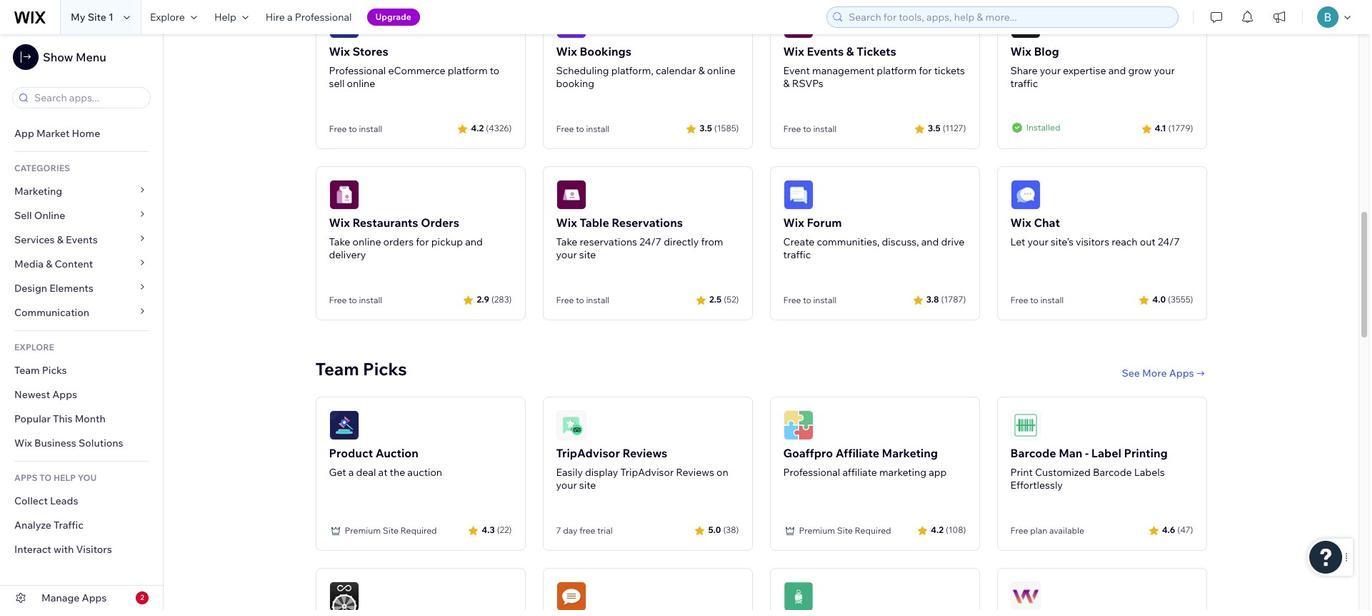 Task type: vqa. For each thing, say whether or not it's contained in the screenshot.


Task type: locate. For each thing, give the bounding box(es) containing it.
your right let
[[1028, 236, 1049, 248]]

(1127)
[[943, 123, 966, 134]]

1 horizontal spatial for
[[919, 64, 932, 77]]

twipla (visitor analytics) logo image
[[1011, 582, 1041, 611]]

wix up let
[[1011, 216, 1032, 230]]

team picks up product auction logo
[[315, 358, 407, 380]]

1 premium site required from the left
[[345, 526, 437, 536]]

1 horizontal spatial premium site required
[[799, 526, 892, 536]]

print
[[1011, 466, 1033, 479]]

interact with visitors
[[14, 544, 112, 557]]

premium site required down the at left
[[345, 526, 437, 536]]

1 horizontal spatial apps
[[82, 592, 107, 605]]

wix left the table
[[556, 216, 577, 230]]

install up wix restaurants orders logo
[[359, 123, 383, 134]]

man
[[1059, 446, 1083, 461]]

platform right the ecommerce on the top left of the page
[[448, 64, 488, 77]]

1 24/7 from the left
[[640, 236, 662, 248]]

marketing
[[14, 185, 62, 198], [882, 446, 938, 461]]

installed
[[1026, 122, 1061, 133]]

barcode down label
[[1093, 466, 1132, 479]]

sidebar element
[[0, 34, 164, 611]]

4.2
[[471, 123, 484, 134], [931, 525, 944, 536]]

events inside sidebar element
[[66, 234, 98, 247]]

and
[[1109, 64, 1126, 77], [465, 236, 483, 248], [922, 236, 939, 248]]

1 vertical spatial a
[[348, 466, 354, 479]]

2 horizontal spatial apps
[[1170, 367, 1194, 380]]

newest apps link
[[0, 383, 163, 407]]

2 required from the left
[[855, 526, 892, 536]]

wix inside wix bookings scheduling platform, calendar & online booking
[[556, 44, 577, 58]]

traffic down forum
[[783, 248, 811, 261]]

1 3.5 from the left
[[700, 123, 712, 134]]

bookings
[[580, 44, 632, 58]]

upgrade button
[[367, 9, 420, 26]]

1 horizontal spatial 24/7
[[1158, 236, 1180, 248]]

1 site from the top
[[579, 248, 596, 261]]

required down auction
[[401, 526, 437, 536]]

1 vertical spatial for
[[416, 236, 429, 248]]

1 horizontal spatial events
[[807, 44, 844, 58]]

install down booking
[[586, 123, 610, 134]]

1 horizontal spatial take
[[556, 236, 578, 248]]

to
[[39, 473, 52, 484]]

online right calendar
[[707, 64, 736, 77]]

wix forum create communities, discuss, and drive traffic
[[783, 216, 965, 261]]

1 horizontal spatial 3.5
[[928, 123, 941, 134]]

online down restaurants
[[353, 236, 381, 248]]

and left "grow"
[[1109, 64, 1126, 77]]

0 vertical spatial 4.2
[[471, 123, 484, 134]]

24/7
[[640, 236, 662, 248], [1158, 236, 1180, 248]]

professional down goaffpro
[[783, 466, 841, 479]]

install down delivery
[[359, 295, 383, 306]]

premium up vacation mode logo
[[799, 526, 835, 536]]

free to install down booking
[[556, 123, 610, 134]]

0 horizontal spatial for
[[416, 236, 429, 248]]

free to install for professional
[[329, 123, 383, 134]]

tripadvisor right display
[[621, 466, 674, 479]]

0 vertical spatial events
[[807, 44, 844, 58]]

required for auction
[[401, 526, 437, 536]]

premium site required down affiliate
[[799, 526, 892, 536]]

wix down popular in the left bottom of the page
[[14, 437, 32, 450]]

0 vertical spatial site
[[579, 248, 596, 261]]

wix inside wix forum create communities, discuss, and drive traffic
[[783, 216, 804, 230]]

for right orders
[[416, 236, 429, 248]]

platform down tickets
[[877, 64, 917, 77]]

free for wix chat
[[1011, 295, 1029, 306]]

show menu button
[[13, 44, 106, 70]]

0 horizontal spatial take
[[329, 236, 350, 248]]

2 vertical spatial professional
[[783, 466, 841, 479]]

0 horizontal spatial barcode
[[1011, 446, 1057, 461]]

team picks down explore
[[14, 364, 67, 377]]

app
[[14, 127, 34, 140]]

install down the communities, at right
[[813, 295, 837, 306]]

your left 'reservations' on the left top of the page
[[556, 248, 577, 261]]

2.9 (283)
[[477, 295, 512, 305]]

free to install for let
[[1011, 295, 1064, 306]]

orders
[[421, 216, 459, 230]]

free down delivery
[[329, 295, 347, 306]]

1 vertical spatial site
[[579, 479, 596, 492]]

(47)
[[1178, 525, 1194, 536]]

at
[[378, 466, 388, 479]]

0 horizontal spatial required
[[401, 526, 437, 536]]

free for wix table reservations
[[556, 295, 574, 306]]

1 vertical spatial apps
[[52, 389, 77, 402]]

with
[[54, 544, 74, 557]]

free to install down delivery
[[329, 295, 383, 306]]

and for wix blog
[[1109, 64, 1126, 77]]

free right (283)
[[556, 295, 574, 306]]

your left display
[[556, 479, 577, 492]]

4.2 for 4.2 (108)
[[931, 525, 944, 536]]

and inside wix restaurants orders take online orders for pickup and delivery
[[465, 236, 483, 248]]

0 vertical spatial a
[[287, 11, 293, 24]]

1 vertical spatial 4.2
[[931, 525, 944, 536]]

media
[[14, 258, 44, 271]]

online right the sell
[[347, 77, 375, 90]]

3.5 for tickets
[[928, 123, 941, 134]]

24/7 right out
[[1158, 236, 1180, 248]]

free
[[329, 123, 347, 134], [556, 123, 574, 134], [783, 123, 801, 134], [329, 295, 347, 306], [556, 295, 574, 306], [783, 295, 801, 306], [1011, 295, 1029, 306], [1011, 526, 1029, 536]]

site
[[579, 248, 596, 261], [579, 479, 596, 492]]

premium for product
[[345, 526, 381, 536]]

0 horizontal spatial apps
[[52, 389, 77, 402]]

install for create
[[813, 295, 837, 306]]

0 horizontal spatial premium site required
[[345, 526, 437, 536]]

site down the at left
[[383, 526, 399, 536]]

0 horizontal spatial a
[[287, 11, 293, 24]]

1 horizontal spatial platform
[[877, 64, 917, 77]]

wix blog share your expertise and grow your traffic
[[1011, 44, 1175, 90]]

apps right 'more' on the bottom
[[1170, 367, 1194, 380]]

marketing up marketing
[[882, 446, 938, 461]]

0 horizontal spatial tripadvisor
[[556, 446, 620, 461]]

0 horizontal spatial site
[[88, 11, 106, 24]]

& up media & content
[[57, 234, 64, 247]]

team picks inside "link"
[[14, 364, 67, 377]]

wix left stores
[[329, 44, 350, 58]]

professional right hire
[[295, 11, 352, 24]]

apps for manage apps
[[82, 592, 107, 605]]

your right "grow"
[[1154, 64, 1175, 77]]

free down the sell
[[329, 123, 347, 134]]

24/7 down the reservations
[[640, 236, 662, 248]]

and right the pickup
[[465, 236, 483, 248]]

2 platform from the left
[[877, 64, 917, 77]]

2 vertical spatial apps
[[82, 592, 107, 605]]

collect leads link
[[0, 489, 163, 514]]

get
[[329, 466, 346, 479]]

wix for wix stores
[[329, 44, 350, 58]]

tickets
[[857, 44, 897, 58]]

ecommerce
[[388, 64, 446, 77]]

install for let
[[1041, 295, 1064, 306]]

a right get on the left of the page
[[348, 466, 354, 479]]

1 premium from the left
[[345, 526, 381, 536]]

2 site from the top
[[579, 479, 596, 492]]

wix inside sidebar element
[[14, 437, 32, 450]]

2 premium site required from the left
[[799, 526, 892, 536]]

1 horizontal spatial site
[[383, 526, 399, 536]]

traffic down blog
[[1011, 77, 1038, 90]]

0 vertical spatial tripadvisor
[[556, 446, 620, 461]]

plan
[[1030, 526, 1048, 536]]

sell
[[14, 209, 32, 222]]

premium site required
[[345, 526, 437, 536], [799, 526, 892, 536]]

reviews
[[623, 446, 668, 461], [676, 466, 715, 479]]

take inside the wix table reservations take reservations 24/7 directly from your site
[[556, 236, 578, 248]]

Search apps... field
[[30, 88, 146, 108]]

apps
[[14, 473, 38, 484]]

required for affiliate
[[855, 526, 892, 536]]

wix inside the wix table reservations take reservations 24/7 directly from your site
[[556, 216, 577, 230]]

2 horizontal spatial and
[[1109, 64, 1126, 77]]

3.5 left (1127) on the top right of the page
[[928, 123, 941, 134]]

1 vertical spatial traffic
[[783, 248, 811, 261]]

0 horizontal spatial marketing
[[14, 185, 62, 198]]

to for wix events & tickets
[[803, 123, 812, 134]]

& right the media
[[46, 258, 52, 271]]

install down 'site's'
[[1041, 295, 1064, 306]]

1 required from the left
[[401, 526, 437, 536]]

1 horizontal spatial 4.2
[[931, 525, 944, 536]]

0 vertical spatial for
[[919, 64, 932, 77]]

calendar
[[656, 64, 696, 77]]

0 horizontal spatial platform
[[448, 64, 488, 77]]

professional inside goaffpro affiliate marketing professional affiliate marketing app
[[783, 466, 841, 479]]

content
[[55, 258, 93, 271]]

explore
[[150, 11, 185, 24]]

for
[[919, 64, 932, 77], [416, 236, 429, 248]]

0 vertical spatial marketing
[[14, 185, 62, 198]]

effortlessly
[[1011, 479, 1063, 492]]

online inside wix bookings scheduling platform, calendar & online booking
[[707, 64, 736, 77]]

free to install down let
[[1011, 295, 1064, 306]]

free to install down the sell
[[329, 123, 383, 134]]

professional inside the wix stores professional ecommerce platform to sell online
[[329, 64, 386, 77]]

barcode up print
[[1011, 446, 1057, 461]]

reach
[[1112, 236, 1138, 248]]

5.0 (38)
[[708, 525, 739, 536]]

(3555)
[[1168, 295, 1194, 305]]

home
[[72, 127, 100, 140]]

marketing down categories
[[14, 185, 62, 198]]

take inside wix restaurants orders take online orders for pickup and delivery
[[329, 236, 350, 248]]

trial
[[598, 526, 613, 536]]

wix for wix events & tickets
[[783, 44, 804, 58]]

(1779)
[[1169, 123, 1194, 134]]

scheduling
[[556, 64, 609, 77]]

install for scheduling
[[586, 123, 610, 134]]

wix for wix forum
[[783, 216, 804, 230]]

wix chat logo image
[[1011, 180, 1041, 210]]

services & events
[[14, 234, 98, 247]]

wix inside wix events & tickets event management platform for tickets & rsvps
[[783, 44, 804, 58]]

apps to help you
[[14, 473, 97, 484]]

1 horizontal spatial marketing
[[882, 446, 938, 461]]

deal
[[356, 466, 376, 479]]

your inside the wix table reservations take reservations 24/7 directly from your site
[[556, 248, 577, 261]]

1 horizontal spatial a
[[348, 466, 354, 479]]

4.0 (3555)
[[1153, 295, 1194, 305]]

7
[[556, 526, 561, 536]]

1 horizontal spatial required
[[855, 526, 892, 536]]

1 horizontal spatial and
[[922, 236, 939, 248]]

& right calendar
[[699, 64, 705, 77]]

for left tickets
[[919, 64, 932, 77]]

2 3.5 from the left
[[928, 123, 941, 134]]

1 horizontal spatial premium
[[799, 526, 835, 536]]

1 platform from the left
[[448, 64, 488, 77]]

0 vertical spatial apps
[[1170, 367, 1194, 380]]

free to install for create
[[783, 295, 837, 306]]

menu
[[76, 50, 106, 64]]

marketing inside marketing link
[[14, 185, 62, 198]]

free for wix stores
[[329, 123, 347, 134]]

1 take from the left
[[329, 236, 350, 248]]

free for wix bookings
[[556, 123, 574, 134]]

events up 'management'
[[807, 44, 844, 58]]

0 horizontal spatial team
[[14, 364, 40, 377]]

team up product auction logo
[[315, 358, 359, 380]]

see more apps
[[1122, 367, 1194, 380]]

site up free
[[579, 479, 596, 492]]

2 horizontal spatial site
[[837, 526, 853, 536]]

apps right manage on the left of the page
[[82, 592, 107, 605]]

site
[[88, 11, 106, 24], [383, 526, 399, 536], [837, 526, 853, 536]]

platform inside the wix stores professional ecommerce platform to sell online
[[448, 64, 488, 77]]

site down affiliate
[[837, 526, 853, 536]]

premium down deal
[[345, 526, 381, 536]]

(283)
[[492, 295, 512, 305]]

and inside wix blog share your expertise and grow your traffic
[[1109, 64, 1126, 77]]

site for product auction
[[383, 526, 399, 536]]

tripadvisor
[[556, 446, 620, 461], [621, 466, 674, 479]]

1 vertical spatial professional
[[329, 64, 386, 77]]

4.2 left (108)
[[931, 525, 944, 536]]

design
[[14, 282, 47, 295]]

wix restaurants orders logo image
[[329, 180, 359, 210]]

reservations
[[612, 216, 683, 230]]

take for wix restaurants orders
[[329, 236, 350, 248]]

wix table reservations logo image
[[556, 180, 586, 210]]

unlimited spin to win logo image
[[329, 582, 359, 611]]

install
[[359, 123, 383, 134], [586, 123, 610, 134], [813, 123, 837, 134], [359, 295, 383, 306], [586, 295, 610, 306], [813, 295, 837, 306], [1041, 295, 1064, 306]]

0 horizontal spatial events
[[66, 234, 98, 247]]

free to install down 'reservations' on the left top of the page
[[556, 295, 610, 306]]

required
[[401, 526, 437, 536], [855, 526, 892, 536]]

wix up create at the top right of page
[[783, 216, 804, 230]]

free down booking
[[556, 123, 574, 134]]

wix inside wix blog share your expertise and grow your traffic
[[1011, 44, 1032, 58]]

picks inside "link"
[[42, 364, 67, 377]]

barcode
[[1011, 446, 1057, 461], [1093, 466, 1132, 479]]

0 horizontal spatial 3.5
[[700, 123, 712, 134]]

blog
[[1034, 44, 1060, 58]]

1 horizontal spatial team picks
[[315, 358, 407, 380]]

online
[[34, 209, 65, 222]]

and left drive
[[922, 236, 939, 248]]

0 horizontal spatial traffic
[[783, 248, 811, 261]]

3.5
[[700, 123, 712, 134], [928, 123, 941, 134]]

wix up event
[[783, 44, 804, 58]]

install for reservations
[[586, 295, 610, 306]]

0 vertical spatial professional
[[295, 11, 352, 24]]

install down 'reservations' on the left top of the page
[[586, 295, 610, 306]]

1 vertical spatial events
[[66, 234, 98, 247]]

a inside product auction get a deal at the auction
[[348, 466, 354, 479]]

team down explore
[[14, 364, 40, 377]]

affiliate
[[843, 466, 877, 479]]

stores
[[353, 44, 388, 58]]

site left 1
[[88, 11, 106, 24]]

1 horizontal spatial barcode
[[1093, 466, 1132, 479]]

business
[[34, 437, 76, 450]]

day
[[563, 526, 578, 536]]

labels
[[1134, 466, 1165, 479]]

3.5 left the (1585)
[[700, 123, 712, 134]]

install down rsvps
[[813, 123, 837, 134]]

1 vertical spatial tripadvisor
[[621, 466, 674, 479]]

0 vertical spatial traffic
[[1011, 77, 1038, 90]]

take left 'reservations' on the left top of the page
[[556, 236, 578, 248]]

product
[[329, 446, 373, 461]]

analyze traffic
[[14, 519, 83, 532]]

apps up this
[[52, 389, 77, 402]]

free to install down create at the top right of page
[[783, 295, 837, 306]]

1 vertical spatial marketing
[[882, 446, 938, 461]]

for inside wix restaurants orders take online orders for pickup and delivery
[[416, 236, 429, 248]]

0 horizontal spatial premium
[[345, 526, 381, 536]]

management
[[812, 64, 875, 77]]

wix inside wix chat let your site's visitors reach out 24/7
[[1011, 216, 1032, 230]]

professional down stores
[[329, 64, 386, 77]]

tripadvisor up display
[[556, 446, 620, 461]]

your
[[1040, 64, 1061, 77], [1154, 64, 1175, 77], [1028, 236, 1049, 248], [556, 248, 577, 261], [556, 479, 577, 492]]

wix down wix restaurants orders logo
[[329, 216, 350, 230]]

0 vertical spatial barcode
[[1011, 446, 1057, 461]]

0 horizontal spatial and
[[465, 236, 483, 248]]

wix business solutions
[[14, 437, 123, 450]]

help button
[[206, 0, 257, 34]]

professional inside hire a professional link
[[295, 11, 352, 24]]

4.2 left (4326)
[[471, 123, 484, 134]]

wix up share
[[1011, 44, 1032, 58]]

wix inside the wix stores professional ecommerce platform to sell online
[[329, 44, 350, 58]]

2 premium from the left
[[799, 526, 835, 536]]

wix up scheduling
[[556, 44, 577, 58]]

wix inside wix restaurants orders take online orders for pickup and delivery
[[329, 216, 350, 230]]

free down create at the top right of page
[[783, 295, 801, 306]]

required down affiliate
[[855, 526, 892, 536]]

traffic inside wix forum create communities, discuss, and drive traffic
[[783, 248, 811, 261]]

0 horizontal spatial 24/7
[[640, 236, 662, 248]]

and for wix forum
[[922, 236, 939, 248]]

1 horizontal spatial traffic
[[1011, 77, 1038, 90]]

2 take from the left
[[556, 236, 578, 248]]

categories
[[14, 163, 70, 174]]

0 vertical spatial reviews
[[623, 446, 668, 461]]

0 horizontal spatial 4.2
[[471, 123, 484, 134]]

online
[[707, 64, 736, 77], [347, 77, 375, 90], [353, 236, 381, 248]]

communities,
[[817, 236, 880, 248]]

0 horizontal spatial team picks
[[14, 364, 67, 377]]

free to install down rsvps
[[783, 123, 837, 134]]

wix for wix bookings
[[556, 44, 577, 58]]

popular this month
[[14, 413, 106, 426]]

2 24/7 from the left
[[1158, 236, 1180, 248]]

event
[[783, 64, 810, 77]]

to for wix restaurants orders
[[349, 295, 357, 306]]

and inside wix forum create communities, discuss, and drive traffic
[[922, 236, 939, 248]]

1 vertical spatial reviews
[[676, 466, 715, 479]]

install for professional
[[359, 123, 383, 134]]

a right hire
[[287, 11, 293, 24]]

take down wix restaurants orders logo
[[329, 236, 350, 248]]

events up media & content link
[[66, 234, 98, 247]]

site down the table
[[579, 248, 596, 261]]

platform inside wix events & tickets event management platform for tickets & rsvps
[[877, 64, 917, 77]]

free down rsvps
[[783, 123, 801, 134]]

free down let
[[1011, 295, 1029, 306]]

0 horizontal spatial picks
[[42, 364, 67, 377]]

free
[[580, 526, 596, 536]]



Task type: describe. For each thing, give the bounding box(es) containing it.
create
[[783, 236, 815, 248]]

site inside tripadvisor reviews easily display tripadvisor reviews on your site
[[579, 479, 596, 492]]

online inside wix restaurants orders take online orders for pickup and delivery
[[353, 236, 381, 248]]

easily
[[556, 466, 583, 479]]

5.0
[[708, 525, 721, 536]]

1 horizontal spatial reviews
[[676, 466, 715, 479]]

free to install for &
[[783, 123, 837, 134]]

install for &
[[813, 123, 837, 134]]

delivery
[[329, 248, 366, 261]]

interact with visitors link
[[0, 538, 163, 562]]

explore
[[14, 342, 54, 353]]

free left plan
[[1011, 526, 1029, 536]]

barcode man - label printing print customized barcode labels effortlessly
[[1011, 446, 1168, 492]]

visitors
[[76, 544, 112, 557]]

marketing
[[880, 466, 927, 479]]

forum
[[807, 216, 842, 230]]

marketing link
[[0, 179, 163, 204]]

sell
[[329, 77, 345, 90]]

display
[[585, 466, 618, 479]]

sell online link
[[0, 204, 163, 228]]

2.5 (52)
[[710, 295, 739, 305]]

to inside the wix stores professional ecommerce platform to sell online
[[490, 64, 500, 77]]

24/7 inside wix chat let your site's visitors reach out 24/7
[[1158, 236, 1180, 248]]

to for wix chat
[[1030, 295, 1039, 306]]

a inside hire a professional link
[[287, 11, 293, 24]]

Search for tools, apps, help & more... field
[[845, 7, 1174, 27]]

wix restaurants orders take online orders for pickup and delivery
[[329, 216, 483, 261]]

(52)
[[724, 295, 739, 305]]

events inside wix events & tickets event management platform for tickets & rsvps
[[807, 44, 844, 58]]

for inside wix events & tickets event management platform for tickets & rsvps
[[919, 64, 932, 77]]

take for wix table reservations
[[556, 236, 578, 248]]

more
[[1143, 367, 1167, 380]]

table
[[580, 216, 609, 230]]

wix forum logo image
[[783, 180, 814, 210]]

2
[[140, 594, 144, 603]]

tripadvisor reviews logo image
[[556, 411, 586, 441]]

(38)
[[723, 525, 739, 536]]

to for wix stores
[[349, 123, 357, 134]]

this
[[53, 413, 73, 426]]

1 horizontal spatial team
[[315, 358, 359, 380]]

out
[[1140, 236, 1156, 248]]

wix business solutions link
[[0, 432, 163, 456]]

to for wix forum
[[803, 295, 812, 306]]

month
[[75, 413, 106, 426]]

professional for a
[[295, 11, 352, 24]]

printing
[[1124, 446, 1168, 461]]

3.5 for platform,
[[700, 123, 712, 134]]

wix chat let your site's visitors reach out 24/7
[[1011, 216, 1180, 248]]

2.9
[[477, 295, 489, 305]]

& up 'management'
[[847, 44, 854, 58]]

1 vertical spatial barcode
[[1093, 466, 1132, 479]]

(108)
[[946, 525, 966, 536]]

drive
[[941, 236, 965, 248]]

comments logo image
[[556, 582, 586, 611]]

media & content
[[14, 258, 93, 271]]

restaurants
[[353, 216, 418, 230]]

design elements link
[[0, 277, 163, 301]]

communication
[[14, 307, 92, 319]]

wix for wix table reservations
[[556, 216, 577, 230]]

premium site required for auction
[[345, 526, 437, 536]]

free to install for reservations
[[556, 295, 610, 306]]

marketing inside goaffpro affiliate marketing professional affiliate marketing app
[[882, 446, 938, 461]]

to for wix bookings
[[576, 123, 584, 134]]

1 horizontal spatial picks
[[363, 358, 407, 380]]

free for wix events & tickets
[[783, 123, 801, 134]]

hire a professional link
[[257, 0, 361, 34]]

wix for wix chat
[[1011, 216, 1032, 230]]

sell online
[[14, 209, 65, 222]]

0 horizontal spatial reviews
[[623, 446, 668, 461]]

manage
[[41, 592, 80, 605]]

help
[[214, 11, 236, 24]]

site for goaffpro affiliate marketing
[[837, 526, 853, 536]]

4.3 (22)
[[482, 525, 512, 536]]

my
[[71, 11, 85, 24]]

free for wix forum
[[783, 295, 801, 306]]

goaffpro
[[783, 446, 833, 461]]

free to install for scheduling
[[556, 123, 610, 134]]

from
[[701, 236, 723, 248]]

premium for goaffpro
[[799, 526, 835, 536]]

leads
[[50, 495, 78, 508]]

1 horizontal spatial tripadvisor
[[621, 466, 674, 479]]

(1585)
[[714, 123, 739, 134]]

& left rsvps
[[783, 77, 790, 90]]

popular
[[14, 413, 51, 426]]

reservations
[[580, 236, 637, 248]]

you
[[78, 473, 97, 484]]

to for wix table reservations
[[576, 295, 584, 306]]

wix for wix blog
[[1011, 44, 1032, 58]]

goaffpro affiliate marketing logo image
[[783, 411, 814, 441]]

3.8 (1787)
[[927, 295, 966, 305]]

premium site required for affiliate
[[799, 526, 892, 536]]

4.1 (1779)
[[1155, 123, 1194, 134]]

4.0
[[1153, 295, 1166, 305]]

collect leads
[[14, 495, 78, 508]]

interact
[[14, 544, 51, 557]]

visitors
[[1076, 236, 1110, 248]]

available
[[1050, 526, 1085, 536]]

4.6 (47)
[[1162, 525, 1194, 536]]

auction
[[408, 466, 442, 479]]

site inside the wix table reservations take reservations 24/7 directly from your site
[[579, 248, 596, 261]]

apps for newest apps
[[52, 389, 77, 402]]

wix events & tickets event management platform for tickets & rsvps
[[783, 44, 965, 90]]

traffic inside wix blog share your expertise and grow your traffic
[[1011, 77, 1038, 90]]

expertise
[[1063, 64, 1106, 77]]

install for orders
[[359, 295, 383, 306]]

professional for stores
[[329, 64, 386, 77]]

24/7 inside the wix table reservations take reservations 24/7 directly from your site
[[640, 236, 662, 248]]

wix table reservations take reservations 24/7 directly from your site
[[556, 216, 723, 261]]

wix bookings scheduling platform, calendar & online booking
[[556, 44, 736, 90]]

app market home link
[[0, 121, 163, 146]]

popular this month link
[[0, 407, 163, 432]]

your inside tripadvisor reviews easily display tripadvisor reviews on your site
[[556, 479, 577, 492]]

(22)
[[497, 525, 512, 536]]

hire
[[266, 11, 285, 24]]

team inside "link"
[[14, 364, 40, 377]]

discuss,
[[882, 236, 919, 248]]

your inside wix chat let your site's visitors reach out 24/7
[[1028, 236, 1049, 248]]

hire a professional
[[266, 11, 352, 24]]

& inside wix bookings scheduling platform, calendar & online booking
[[699, 64, 705, 77]]

media & content link
[[0, 252, 163, 277]]

4.2 (108)
[[931, 525, 966, 536]]

free to install for orders
[[329, 295, 383, 306]]

wix stores professional ecommerce platform to sell online
[[329, 44, 500, 90]]

manage apps
[[41, 592, 107, 605]]

barcode man - label printing logo image
[[1011, 411, 1041, 441]]

design elements
[[14, 282, 93, 295]]

on
[[717, 466, 729, 479]]

the
[[390, 466, 405, 479]]

customized
[[1035, 466, 1091, 479]]

online inside the wix stores professional ecommerce platform to sell online
[[347, 77, 375, 90]]

4.2 for 4.2 (4326)
[[471, 123, 484, 134]]

market
[[36, 127, 70, 140]]

elements
[[49, 282, 93, 295]]

4.3
[[482, 525, 495, 536]]

your down blog
[[1040, 64, 1061, 77]]

free for wix restaurants orders
[[329, 295, 347, 306]]

product auction logo image
[[329, 411, 359, 441]]

wix for wix restaurants orders
[[329, 216, 350, 230]]

vacation mode logo image
[[783, 582, 814, 611]]

(4326)
[[486, 123, 512, 134]]



